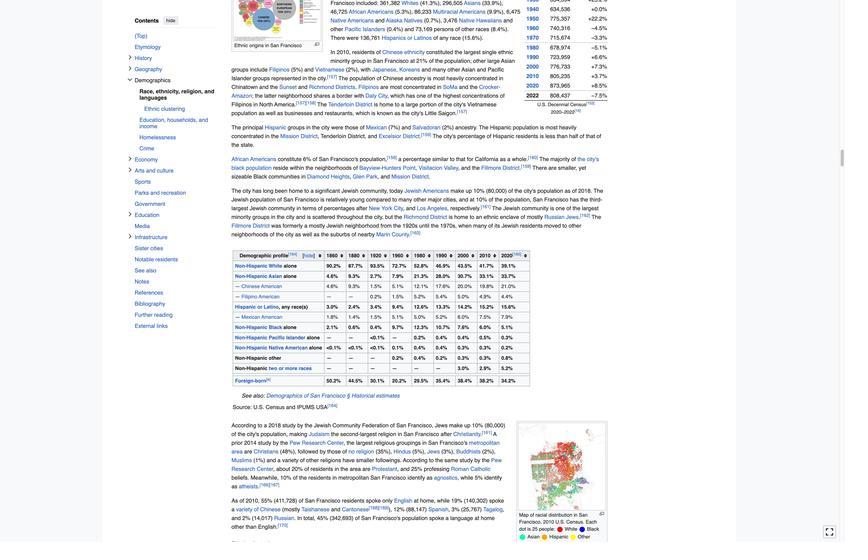 Task type: describe. For each thing, give the bounding box(es) containing it.
[158] link
[[306, 101, 316, 106]]

largest inside . the jewish population of san francisco is relatively young compared to many other major cities, and at 10% of the population, san francisco has the third- largest jewish community in terms of percentages after
[[232, 205, 248, 212]]

1 horizontal spatial 2018
[[578, 188, 591, 194]]

, inside variety of chinese (mostly taishanese and cantonese [168] [169] ), 12% (88,147) spanish , 3% (25,767) tagalog
[[449, 507, 450, 513]]

up for jews
[[464, 423, 470, 429]]

4.6% for 2.7%
[[327, 274, 338, 279]]

pew research center
[[232, 458, 502, 473]]

and right sunset link
[[298, 84, 307, 90]]

1 horizontal spatial 1990
[[526, 54, 539, 60]]

as down the formerly
[[295, 232, 301, 238]]

community inside the jewish community is one of the largest minority groups in the city and is scattered throughout the city, but the
[[522, 205, 549, 212]]

and inside african americans (5.3%), 86,233 multiracial americans (9.9%), 6,475 native americans and alaska natives (0.7%), 3,476 native hawaiians
[[375, 17, 385, 24]]

[167] link
[[270, 483, 279, 488]]

san inside map of racial distribution in san francisco, 2010 u.s. census. each dot is 25 people:
[[579, 513, 588, 519]]

pew for pew research center
[[491, 458, 502, 464]]

of inside reside within the neighborhoods of bayview-hunters point , visitacion valley , and the fillmore district . [159]
[[353, 165, 358, 171]]

english
[[394, 498, 412, 505]]

americans up pacific islanders link in the top of the page
[[348, 17, 374, 24]]

0 vertical spatial in
[[331, 49, 335, 55]]

population inside (2%) ancestry. the hispanic population is most heavily concentrated in the
[[513, 124, 539, 131]]

demographic
[[240, 253, 272, 259]]

foreign-born link
[[235, 379, 266, 384]]

hispanic down — mexican american
[[246, 325, 267, 331]]

⬤ down dot
[[520, 535, 526, 540]]

district down salvadoran on the top
[[403, 133, 420, 139]]

are up "daly city" "link" on the top left
[[380, 84, 388, 90]]

the inside "a prior 2014 study by the"
[[280, 440, 288, 447]]

<0.1% down 3.4%
[[370, 335, 385, 341]]

1 vertical spatial 1990
[[436, 253, 447, 259]]

today
[[389, 188, 403, 194]]

after inside . the jewish population of san francisco is relatively young compared to many other major cities, and at 10% of the population, san francisco has the third- largest jewish community in terms of percentages after
[[356, 205, 367, 212]]

0.3% up 38.4%
[[458, 356, 469, 361]]

9.7%
[[392, 325, 404, 331]]

0 horizontal spatial most
[[390, 84, 402, 90]]

jewish inside the jewish community is one of the largest minority groups in the city and is scattered throughout the city, but the
[[503, 205, 520, 212]]

⬤ left other
[[570, 535, 576, 540]]

variety inside are christians (48%), followed by those of no religion (35%), hindus (5%), jews (3%), buddhists (2%), muslims (1%) and a variety of other religions have smaller followings. according to the same study by the
[[282, 458, 299, 464]]

jewish down long
[[250, 205, 267, 212]]

jewish up young
[[341, 188, 358, 194]]

46,725
[[331, 9, 348, 15]]

the principal hispanic groups in the city were those of mexican (7%) and salvadoran
[[232, 124, 441, 131]]

hispanic down demographic on the top of the page
[[246, 263, 267, 269]]

city inside was formerly a mostly jewish neighborhood from the 1920s until the 1970s, when many of its jewish residents moved to other neighborhoods of the city as well as the suburbs of nearby
[[285, 232, 294, 238]]

5.4%
[[436, 294, 447, 300]]

at inside . the jewish population of san francisco is relatively young compared to many other major cities, and at 10% of the population, san francisco has the third- largest jewish community in terms of percentages after
[[470, 197, 475, 203]]

[157] inside [157] [158] the tenderloin district
[[296, 101, 306, 106]]

1 vertical spatial mission
[[391, 174, 410, 180]]

san inside african americans constitute 6% of san francisco's population, [156] a percentage similar to that for california as a whole. [160] the majority of
[[319, 156, 329, 163]]

census.
[[566, 520, 584, 525]]

6%
[[303, 156, 311, 163]]

2 vertical spatial or
[[279, 366, 284, 372]]

2 vertical spatial pacific
[[269, 335, 285, 341]]

roman
[[451, 466, 469, 473]]

0.3% up 0.8% at bottom right
[[501, 335, 513, 341]]

excelsior district link
[[379, 133, 420, 139]]

0 vertical spatial 1980
[[526, 45, 539, 51]]

other inside 'constituted the largest single ethnic minority group in san francisco at 21% of the population; other large asian groups include'
[[473, 58, 486, 64]]

largest inside judaism the second-largest religion in san francisco after christianity . [161]
[[360, 432, 377, 438]]

46.9%
[[436, 263, 450, 269]]

second-
[[340, 432, 360, 438]]

0 horizontal spatial (2%),
[[346, 66, 359, 73]]

non-hispanic asian alone
[[235, 274, 297, 279]]

black inside 'there are smaller, yet sizeable black communities in'
[[253, 174, 267, 180]]

the inside the jewish community is one of the largest minority groups in the city and is scattered throughout the city, but the
[[492, 205, 502, 212]]

the inside the city's percentage of hispanic residents is less than half of that of the state.
[[232, 142, 239, 148]]

1 horizontal spatial native
[[331, 17, 346, 24]]

, left glen
[[350, 174, 351, 180]]

0.2% up 35.4%
[[436, 356, 447, 361]]

2 vertical spatial 5.1%
[[501, 325, 513, 331]]

a left significant
[[311, 188, 314, 194]]

12%
[[394, 507, 405, 513]]

and inside the population of chinese ancestry is most heavily concentrated in chinatown and the
[[259, 84, 269, 90]]

taishanese link
[[302, 507, 330, 513]]

, left koreans link on the top left of the page
[[396, 66, 398, 73]]

spanish
[[428, 507, 449, 513]]

los angeles link
[[417, 205, 447, 212]]

and inside reside within the neighborhoods of bayview-hunters point , visitacion valley , and the fillmore district . [159]
[[461, 165, 471, 171]]

constituted
[[426, 49, 453, 55]]

homelessness link
[[139, 132, 216, 143]]

largest up no religion link
[[356, 440, 373, 447]]

city's left little
[[411, 110, 423, 116]]

as down america.
[[277, 110, 283, 116]]

york
[[382, 205, 392, 212]]

0 horizontal spatial demographics
[[135, 77, 171, 84]]

1 horizontal spatial pacific
[[345, 26, 361, 32]]

other inside was formerly a mostly jewish neighborhood from the 1920s until the 1970s, when many of its jewish residents moved to other neighborhoods of the city as well as the suburbs of nearby
[[569, 223, 581, 229]]

(25,767)
[[461, 507, 482, 513]]

latter
[[264, 93, 277, 99]]

etymology link
[[135, 41, 216, 53]]

group
[[352, 58, 366, 64]]

, inside , which has one of the highest concentrations of filipinos in north america.
[[388, 93, 389, 99]]

1 vertical spatial islander
[[286, 335, 305, 341]]

2.7%
[[370, 274, 382, 279]]

0 horizontal spatial russian
[[274, 516, 294, 522]]

<0.1% down the 0.6%
[[348, 345, 363, 351]]

12.3%
[[414, 325, 428, 331]]

make for jews
[[449, 423, 463, 429]]

0.2% down 0.1%
[[392, 356, 404, 361]]

0.3% up 2.9%
[[480, 356, 491, 361]]

francisco inside note
[[321, 393, 345, 399]]

1 horizontal spatial mission district link
[[391, 174, 429, 180]]

1 vertical spatial [159] link
[[521, 164, 531, 169]]

shares
[[314, 93, 330, 99]]

jewish down enclave
[[502, 223, 519, 229]]

[164] inside source: u.s. census and ipums usa [164]
[[327, 404, 337, 409]]

x small image for education
[[128, 212, 132, 217]]

x small image for economy
[[128, 157, 132, 161]]

americans up alaska
[[367, 9, 394, 15]]

see for see also: demographics of san francisco § historical estimates
[[242, 393, 251, 399]]

1 vertical spatial 5.2%
[[436, 315, 447, 320]]

x small image for geography
[[128, 66, 132, 71]]

pew for pew research center , the largest religious groupings in san francisco's
[[290, 440, 300, 447]]

chinese inside the population of chinese ancestry is most heavily concentrated in chinatown and the
[[383, 75, 403, 82]]

alone for non-hispanic black alone
[[283, 325, 297, 331]]

religious
[[374, 440, 395, 447]]

city inside the jewish community is one of the largest minority groups in the city and is scattered throughout the city, but the
[[286, 214, 294, 220]]

represented
[[271, 75, 301, 82]]

(80,000) for americans
[[486, 188, 507, 194]]

islander inside and many other asian and pacific islander groups represented in the city.
[[232, 75, 251, 82]]

angeles
[[427, 205, 447, 212]]

marin
[[376, 232, 390, 238]]

cantonese
[[342, 507, 369, 513]]

other inside . the jewish population of san francisco is relatively young compared to many other major cities, and at 10% of the population, san francisco has the third- largest jewish community in terms of percentages after
[[414, 197, 426, 203]]

, inside , while 5% identify as
[[458, 475, 459, 482]]

city's inside the city's black population
[[587, 156, 599, 163]]

, while 5% identify as
[[232, 475, 502, 490]]

1 vertical spatial 7.9%
[[501, 315, 513, 320]]

1 vertical spatial with
[[354, 93, 364, 99]]

many inside was formerly a mostly jewish neighborhood from the 1920s until the 1970s, when many of its jewish residents moved to other neighborhoods of the city as well as the suburbs of nearby
[[473, 223, 487, 229]]

to inside african americans constitute 6% of san francisco's population, [156] a percentage similar to that for california as a whole. [160] the majority of
[[450, 156, 455, 163]]

in inside judaism the second-largest religion in san francisco after christianity . [161]
[[398, 432, 402, 438]]

0.2% up 0.8% at bottom right
[[501, 345, 513, 351]]

1 horizontal spatial 1960
[[526, 25, 539, 31]]

, up "mexican american" 'link'
[[279, 304, 280, 310]]

⬤ right people:
[[557, 527, 563, 533]]

as down smaller,
[[565, 188, 571, 194]]

alone for non-hispanic asian alone
[[284, 274, 297, 279]]

1 vertical spatial pew research center link
[[232, 458, 502, 473]]

the city has long been home to a significant jewish community, today jewish americans make up 10% (80,000) of the city's population as of 2018
[[232, 188, 591, 194]]

education link
[[135, 210, 216, 221]]

[16] link
[[575, 108, 581, 113]]

10% up respectively.
[[473, 188, 485, 194]]

1 vertical spatial [164] link
[[327, 404, 337, 409]]

taishanese
[[302, 507, 330, 513]]

to up "terms"
[[304, 188, 309, 194]]

1 horizontal spatial 2000
[[526, 64, 539, 70]]

francisco's inside . in total, 45% (342,693) of san francisco's population spoke a language at home other than english.
[[373, 516, 401, 522]]

u.s. inside source: u.s. census and ipums usa [164]
[[253, 405, 264, 411]]

population, for make
[[261, 432, 288, 438]]

protestant
[[372, 466, 397, 473]]

jewish down sizeable
[[232, 197, 248, 203]]

0 vertical spatial african americans link
[[349, 9, 394, 15]]

as down scattered
[[314, 232, 320, 238]]

richmond district link
[[404, 214, 447, 220]]

other inside are christians (48%), followed by those of no religion (35%), hindus (5%), jews (3%), buddhists (2%), muslims (1%) and a variety of other religions have smaller followings. according to the same study by the
[[306, 458, 319, 464]]

1 vertical spatial black
[[269, 325, 282, 331]]

smaller
[[356, 458, 374, 464]]

in inside the population of chinese ancestry is most heavily concentrated in chinatown and the
[[499, 75, 503, 82]]

races inside (0.4%) and 73,169 persons of other races (8.4%). there were 136,761
[[476, 26, 489, 32]]

population inside the city's black population
[[246, 165, 272, 171]]

a right [156]
[[398, 156, 401, 163]]

0 vertical spatial white
[[269, 263, 282, 269]]

is inside richmond district is home to an ethnic enclave of mostly russian jews . [162] the fillmore district
[[449, 214, 453, 220]]

any for race
[[440, 35, 449, 41]]

0.3% down 0.5%
[[480, 345, 491, 351]]

district left was
[[253, 223, 270, 229]]

chinese up filipino
[[241, 284, 260, 290]]

city's down highest
[[454, 101, 466, 108]]

, left visitacion
[[416, 165, 417, 171]]

county
[[392, 232, 409, 238]]

population up russian jews link
[[538, 188, 563, 194]]

<0.1% left 0.1%
[[370, 345, 385, 351]]

2 horizontal spatial francisco's
[[440, 440, 468, 447]]

study inside are christians (48%), followed by those of no religion (35%), hindus (5%), jews (3%), buddhists (2%), muslims (1%) and a variety of other religions have smaller followings. according to the same study by the
[[460, 458, 473, 464]]

sunset and richmond districts . filipinos are most concentrated in soma and the
[[279, 84, 479, 90]]

are christians (48%), followed by those of no religion (35%), hindus (5%), jews (3%), buddhists (2%), muslims (1%) and a variety of other religions have smaller followings. according to the same study by the
[[232, 449, 496, 464]]

jewish up 'suburbs'
[[327, 223, 344, 229]]

tenderloin for the
[[328, 101, 354, 108]]

known
[[377, 110, 393, 116]]

1 vertical spatial 1980
[[414, 253, 425, 259]]

and right (5%)
[[304, 66, 314, 73]]

1 vertical spatial 1.5%
[[392, 294, 404, 300]]

and right the soma
[[459, 84, 468, 90]]

research for pew research center , the largest religious groupings in san francisco's
[[302, 440, 326, 447]]

chinatown
[[232, 84, 258, 90]]

tenderloin district link
[[328, 101, 372, 108]]

city's down whole.
[[524, 188, 536, 194]]

1 vertical spatial 1960
[[392, 253, 403, 259]]

see for see also
[[135, 268, 145, 274]]

9.3% for 1.5%
[[348, 284, 360, 290]]

and down 21%
[[422, 66, 431, 73]]

filipinos inside , which has one of the highest concentrations of filipinos in north america.
[[232, 101, 252, 108]]

americans up native hawaiians link
[[459, 9, 486, 15]]

1 horizontal spatial fillmore district link
[[481, 165, 520, 171]]

1 vertical spatial filipinos
[[358, 84, 379, 90]]

1 vertical spatial 5.0%
[[414, 315, 425, 320]]

other up non-hispanic two or more races
[[269, 356, 281, 361]]

a up [157] [158] the tenderloin district
[[332, 93, 335, 99]]

55%
[[261, 498, 272, 505]]

but
[[385, 214, 393, 220]]

or for hispanic
[[257, 304, 262, 310]]

hispanic down non-hispanic native american "link"
[[246, 356, 267, 361]]

demographics of san francisco § historical estimates link
[[266, 393, 400, 399]]

0 horizontal spatial city
[[378, 93, 388, 99]]

1 horizontal spatial those
[[345, 124, 358, 131]]

san inside according to a 2018 study by the jewish community federation of san francisco, jews make up 10% (80,000) of the city's population, making
[[396, 423, 406, 429]]

0 horizontal spatial races
[[299, 366, 312, 372]]

0.3% down the 7.6%
[[458, 345, 469, 351]]

the inside [157] [158] the tenderloin district
[[317, 101, 327, 108]]

0 horizontal spatial neighborhood
[[278, 93, 312, 99]]

0 vertical spatial [161] link
[[481, 205, 491, 209]]

0.2% down 12.3%
[[414, 335, 425, 341]]

one inside , which has one of the highest concentrations of filipinos in north america.
[[417, 93, 426, 99]]

is inside the city's percentage of hispanic residents is less than half of that of the state.
[[540, 133, 544, 139]]

0 horizontal spatial mission district link
[[280, 133, 318, 139]]

sports link
[[135, 176, 216, 187]]

san inside . in total, 45% (342,693) of san francisco's population spoke a language at home other than english.
[[361, 516, 371, 522]]

make for americans
[[451, 188, 464, 194]]

community
[[332, 423, 361, 429]]

1 vertical spatial filipinos link
[[358, 84, 379, 90]]

saigon.
[[438, 110, 457, 116]]

further reading
[[135, 312, 173, 318]]

0 vertical spatial 5.0%
[[458, 294, 469, 300]]

0 vertical spatial 6.0%
[[458, 315, 469, 320]]

non-hispanic asian link
[[235, 274, 282, 279]]

hispanic down non-hispanic other
[[246, 366, 267, 372]]

been
[[275, 188, 287, 194]]

2 horizontal spatial [157] link
[[457, 109, 467, 114]]

san inside , about 20% of residents in the area are protestant , and 25% professing roman catholic beliefs. meanwhile, 10% of the residents in metropolitan san francisco identify as agnostics
[[370, 475, 380, 482]]

as of 2010 , 55% (411,728) of san francisco residents spoke only english
[[232, 498, 412, 505]]

asian down non-hispanic white alone
[[269, 274, 282, 279]]

hispanic right principal on the left
[[265, 124, 286, 131]]

and up excelsior district link
[[402, 124, 411, 131]]

0.8%
[[501, 356, 513, 361]]

0 vertical spatial pew research center link
[[290, 440, 344, 447]]

2020 [165]
[[501, 252, 521, 259]]

0.2% up 3.4%
[[370, 294, 382, 300]]

0 horizontal spatial 3.0%
[[327, 304, 338, 310]]

home right been
[[289, 188, 303, 194]]

to inside according to a 2018 study by the jewish community federation of san francisco, jews make up 10% (80,000) of the city's population, making
[[258, 423, 262, 429]]

, down bayview-
[[378, 174, 379, 180]]

non- for non-hispanic black
[[235, 325, 246, 331]]

to inside are christians (48%), followed by those of no religion (35%), hindus (5%), jews (3%), buddhists (2%), muslims (1%) and a variety of other religions have smaller followings. according to the same study by the
[[429, 458, 434, 464]]

2 horizontal spatial native
[[459, 17, 475, 24]]

one inside the jewish community is one of the largest minority groups in the city and is scattered throughout the city, but the
[[556, 205, 565, 212]]

francisco up taishanese at the left bottom
[[316, 498, 340, 505]]

non- for non-hispanic pacific islander
[[235, 335, 246, 341]]

the down sizeable
[[232, 188, 241, 194]]

[160] link
[[528, 155, 538, 160]]

that inside african americans constitute 6% of san francisco's population, [156] a percentage similar to that for california as a whole. [160] the majority of
[[456, 156, 465, 163]]

20.0%
[[458, 284, 472, 290]]

1920
[[370, 253, 381, 259]]

spoke inside at home, while 19% (140,302) spoke a
[[489, 498, 504, 505]]

, down the second-
[[344, 440, 345, 447]]

francisco up "terms"
[[295, 197, 319, 203]]

fullscreen image
[[826, 529, 834, 537]]

0 horizontal spatial native
[[269, 345, 284, 351]]

groups down 'businesses'
[[288, 124, 305, 131]]

non- for non-hispanic asian
[[235, 274, 246, 279]]

francisco inside , about 20% of residents in the area are protestant , and 25% professing roman catholic beliefs. meanwhile, 10% of the residents in metropolitan san francisco identify as agnostics
[[382, 475, 406, 482]]

⬤ up other
[[579, 527, 585, 533]]

x small image for infrastructure
[[128, 234, 132, 239]]

vietnamese inside is home to a large portion of the city's vietnamese population as well as businesses and restaurants, which is known as the city's little saigon.
[[467, 101, 497, 108]]

research for pew research center
[[232, 466, 255, 473]]

americans up major
[[423, 188, 449, 194]]

major
[[428, 197, 442, 203]]

diamond heights link
[[307, 174, 350, 180]]

x small image for arts and culture
[[128, 168, 132, 172]]

district down visitacion
[[412, 174, 429, 180]]

as down north at the top left of the page
[[259, 110, 265, 116]]

2010 up 2020 link
[[526, 73, 539, 79]]

0 vertical spatial [157] link
[[327, 74, 337, 79]]

5.1% for 12.1%
[[392, 284, 404, 290]]

the inside the population of chinese ancestry is most heavily concentrated in chinatown and the
[[339, 75, 348, 82]]

, right visitacion
[[458, 165, 460, 171]]

hispanic down filipino
[[235, 304, 256, 310]]

678,974
[[550, 45, 570, 51]]

the inside judaism the second-largest religion in san francisco after christianity . [161]
[[331, 432, 339, 438]]

hispanic up non-hispanic other
[[246, 345, 267, 351]]

in inside map of racial distribution in san francisco, 2010 u.s. census. each dot is 25 people:
[[574, 513, 578, 519]]

and right arts
[[146, 168, 155, 174]]

hispanic down non-hispanic black link
[[246, 335, 267, 341]]

center for pew research center , the largest religious groupings in san francisco's
[[327, 440, 344, 447]]

san inside note
[[310, 393, 320, 399]]

groups inside and many other asian and pacific islander groups represented in the city.
[[253, 75, 270, 82]]

0 horizontal spatial vietnamese
[[315, 66, 344, 73]]

the inside african americans constitute 6% of san francisco's population, [156] a percentage similar to that for california as a whole. [160] the majority of
[[539, 156, 549, 163]]

non-hispanic native american alone
[[235, 345, 322, 351]]

city.
[[318, 75, 327, 82]]

jewish right today
[[405, 188, 422, 194]]

district up '6%'
[[301, 133, 318, 139]]

a inside is home to a large portion of the city's vietnamese population as well as businesses and restaurants, which is known as the city's little saigon.
[[401, 101, 404, 108]]

home inside . in total, 45% (342,693) of san francisco's population spoke a language at home other than english.
[[481, 516, 495, 522]]

⬤ down people:
[[542, 535, 548, 540]]

large inside 'constituted the largest single ethnic minority group in san francisco at 21% of the population; other large asian groups include'
[[487, 58, 500, 64]]

neighborhoods inside reside within the neighborhoods of bayview-hunters point , visitacion valley , and the fillmore district . [159]
[[315, 165, 352, 171]]

at inside . in total, 45% (342,693) of san francisco's population spoke a language at home other than english.
[[475, 516, 479, 522]]

african for african americans (5.3%), 86,233 multiracial americans (9.9%), 6,475 native americans and alaska natives (0.7%), 3,476 native hawaiians
[[349, 9, 366, 15]]

english link
[[394, 498, 412, 505]]

808,437
[[550, 93, 570, 99]]

district down angeles
[[430, 214, 447, 220]]

america.
[[274, 101, 296, 108]]

. inside . the jewish population of san francisco is relatively young compared to many other major cities, and at 10% of the population, san francisco has the third- largest jewish community in terms of percentages after
[[591, 188, 592, 194]]

visitacion
[[419, 165, 442, 171]]

of inside map of racial distribution in san francisco, 2010 u.s. census. each dot is 25 people:
[[530, 513, 534, 519]]

ethnic clustering
[[144, 106, 185, 112]]

francisco up (5%)
[[280, 43, 302, 48]]

7 non- from the top
[[235, 366, 246, 372]]

city down sizeable
[[243, 188, 251, 194]]

0 horizontal spatial richmond
[[309, 84, 334, 90]]

52.8%
[[414, 263, 428, 269]]

prior
[[232, 440, 243, 447]]

variety inside variety of chinese (mostly taishanese and cantonese [168] [169] ), 12% (88,147) spanish , 3% (25,767) tagalog
[[236, 507, 253, 513]]

a left whole.
[[507, 156, 510, 163]]

1 vertical spatial 6.0%
[[480, 325, 491, 331]]

notable
[[135, 257, 154, 263]]

as right known
[[395, 110, 400, 116]]

ethnic for ethnic origins in san francisco
[[234, 43, 248, 48]]

0 horizontal spatial fillmore district link
[[232, 223, 270, 229]]

religion inside judaism the second-largest religion in san francisco after christianity . [161]
[[378, 432, 396, 438]]

americans inside african americans constitute 6% of san francisco's population, [156] a percentage similar to that for california as a whole. [160] the majority of
[[250, 156, 276, 163]]

in inside , which has one of the highest concentrations of filipinos in north america.
[[253, 101, 258, 108]]

arts and culture link
[[135, 165, 216, 176]]

according inside are christians (48%), followed by those of no religion (35%), hindus (5%), jews (3%), buddhists (2%), muslims (1%) and a variety of other religions have smaller followings. according to the same study by the
[[403, 458, 428, 464]]

respectively.
[[450, 205, 481, 212]]

american up more
[[285, 345, 308, 351]]

multiracial
[[433, 9, 458, 15]]

metropolitan inside metropolitan area
[[469, 440, 500, 447]]

1 vertical spatial [157] link
[[296, 101, 306, 106]]

has for which
[[406, 93, 415, 99]]

concentrated for sunset and richmond districts . filipinos are most concentrated in soma and the
[[403, 84, 436, 90]]

2010 up variety of chinese link at the left
[[246, 498, 258, 505]]

daly city link
[[366, 93, 388, 99]]

and other
[[331, 17, 513, 32]]

1 vertical spatial [161] link
[[482, 431, 492, 436]]

recreation
[[161, 190, 186, 196]]

, left 55%
[[258, 498, 260, 505]]

suburbs
[[330, 232, 350, 238]]

2 vertical spatial [157]
[[457, 109, 467, 114]]

— chinese american
[[235, 284, 282, 290]]

1 horizontal spatial 3.0%
[[458, 366, 469, 372]]

city down 'restaurants,'
[[321, 124, 330, 131]]

0 vertical spatial 5.2%
[[414, 294, 425, 300]]

filipino
[[241, 294, 257, 300]]

francisco up russian jews link
[[544, 197, 568, 203]]

<0.1% down 2.1%
[[327, 345, 341, 351]]

hispanic up — chinese american
[[246, 274, 267, 279]]

[168]
[[369, 506, 379, 511]]

2010 up 41.7% at the top right
[[480, 253, 491, 259]]

and up government
[[150, 190, 160, 196]]

and down bayview-hunters point link in the top left of the page
[[381, 174, 390, 180]]

soma
[[443, 84, 458, 90]]

1 vertical spatial mexican
[[241, 315, 260, 320]]

new york city , and los angeles , respectively. [161]
[[369, 205, 491, 212]]

the left principal on the left
[[232, 124, 241, 131]]



Task type: locate. For each thing, give the bounding box(es) containing it.
1.5% for 1.4%
[[370, 315, 382, 320]]

of inside richmond district is home to an ethnic enclave of mostly russian jews . [162] the fillmore district
[[521, 214, 525, 220]]

9.3% up 2.4% at the bottom of page
[[348, 284, 360, 290]]

10% up the 'an'
[[476, 197, 487, 203]]

asian inside 'constituted the largest single ethnic minority group in san francisco at 21% of the population; other large asian groups include'
[[501, 58, 515, 64]]

most for population
[[433, 75, 445, 82]]

2 vertical spatial concentrated
[[232, 133, 264, 139]]

2 vertical spatial 5.2%
[[501, 366, 513, 372]]

2 community from the left
[[522, 205, 549, 212]]

and inside the new york city , and los angeles , respectively. [161]
[[406, 205, 415, 212]]

tenderloin for ,
[[321, 133, 346, 139]]

0 horizontal spatial 1980
[[414, 253, 425, 259]]

2 9.3% from the top
[[348, 284, 360, 290]]

religion up religious
[[378, 432, 396, 438]]

10% inside . the jewish population of san francisco is relatively young compared to many other major cities, and at 10% of the population, san francisco has the third- largest jewish community in terms of percentages after
[[476, 197, 487, 203]]

other down single
[[473, 58, 486, 64]]

white
[[269, 263, 282, 269], [565, 527, 577, 533]]

4 x small image from the top
[[128, 234, 132, 239]]

[159]
[[421, 132, 431, 137], [521, 164, 531, 169]]

neighborhood up nearby
[[345, 223, 379, 229]]

0 horizontal spatial 5.2%
[[414, 294, 425, 300]]

community up moved
[[522, 205, 549, 212]]

(80,000) up a at bottom
[[485, 423, 505, 429]]

2020 for 2020
[[526, 83, 539, 89]]

white inside ⬤ white ⬤ black ⬤ asian ⬤ hispanic ⬤ other
[[565, 527, 577, 533]]

at up (88,147)
[[414, 498, 419, 505]]

1 non- from the top
[[235, 263, 246, 269]]

. inside marin county . [163]
[[409, 232, 411, 238]]

, down cities,
[[447, 205, 449, 212]]

and inside . the jewish population of san francisco is relatively young compared to many other major cities, and at 10% of the population, san francisco has the third- largest jewish community in terms of percentages after
[[459, 197, 468, 203]]

groups up chinatown at the top left of page
[[232, 66, 249, 73]]

as down beliefs.
[[232, 484, 237, 490]]

1 horizontal spatial minority
[[331, 58, 350, 64]]

2 horizontal spatial 5.2%
[[501, 366, 513, 372]]

has down ancestry
[[406, 93, 415, 99]]

2 vertical spatial 1.5%
[[370, 315, 382, 320]]

1.5% for 9.3%
[[370, 284, 382, 290]]

american for mexican american
[[261, 315, 282, 320]]

majority
[[551, 156, 570, 163]]

which inside is home to a large portion of the city's vietnamese population as well as businesses and restaurants, which is known as the city's little saigon.
[[356, 110, 370, 116]]

are inside are christians (48%), followed by those of no religion (35%), hindus (5%), jews (3%), buddhists (2%), muslims (1%) and a variety of other religions have smaller followings. according to the same study by the
[[244, 449, 252, 455]]

north
[[259, 101, 273, 108]]

richmond down los
[[404, 214, 429, 220]]

concentrations
[[462, 93, 499, 99]]

1 vertical spatial one
[[556, 205, 565, 212]]

2 x small image from the top
[[128, 66, 132, 71]]

to up valley
[[450, 156, 455, 163]]

1 vertical spatial concentrated
[[403, 84, 436, 90]]

research
[[302, 440, 326, 447], [232, 466, 255, 473]]

1 horizontal spatial filipinos
[[269, 66, 290, 73]]

1 horizontal spatial vietnamese
[[467, 101, 497, 108]]

center for pew research center
[[257, 466, 273, 473]]

were down pacific islanders link in the top of the page
[[347, 35, 359, 41]]

francisco, inside according to a 2018 study by the jewish community federation of san francisco, jews make up 10% (80,000) of the city's population, making
[[408, 423, 433, 429]]

4.6% for 1.5%
[[327, 284, 338, 290]]

hide up (top) link
[[166, 18, 175, 23]]

0 horizontal spatial islander
[[232, 75, 251, 82]]

make up cities,
[[451, 188, 464, 194]]

non- for non-hispanic white
[[235, 263, 246, 269]]

[161] left a at bottom
[[482, 431, 492, 436]]

1 horizontal spatial which
[[390, 93, 405, 99]]

tenderloin down the principal hispanic groups in the city were those of mexican (7%) and salvadoran
[[321, 133, 346, 139]]

study down buddhists link
[[460, 458, 473, 464]]

jewish inside according to a 2018 study by the jewish community federation of san francisco, jews make up 10% (80,000) of the city's population, making
[[314, 423, 331, 429]]

other inside (0.4%) and 73,169 persons of other races (8.4%). there were 136,761
[[461, 26, 474, 32]]

x small image left infrastructure
[[128, 234, 132, 239]]

concentrated for (2%) ancestry. the hispanic population is most heavily concentrated in the
[[232, 133, 264, 139]]

0 vertical spatial neighborhoods
[[315, 165, 352, 171]]

1 identify from the left
[[408, 475, 425, 482]]

15.2%
[[480, 304, 494, 310]]

islander up non-hispanic native american alone
[[286, 335, 305, 341]]

crocker- amazon
[[232, 84, 500, 99]]

russian jews link
[[544, 214, 579, 220]]

1 horizontal spatial races
[[476, 26, 489, 32]]

while up spanish link at the right of page
[[437, 498, 450, 505]]

1 vertical spatial neighborhoods
[[232, 232, 268, 238]]

1 vertical spatial 9.3%
[[348, 284, 360, 290]]

u.s. inside u.s. decennial census [153]
[[537, 102, 547, 107]]

is
[[427, 75, 431, 82], [374, 101, 378, 108], [371, 110, 375, 116], [540, 124, 544, 131], [540, 133, 544, 139], [320, 197, 324, 203], [550, 205, 554, 212], [307, 214, 311, 220], [449, 214, 453, 220], [527, 527, 531, 533]]

[161] inside the new york city , and los angeles , respectively. [161]
[[481, 205, 491, 209]]

the right [162] link
[[592, 214, 601, 220]]

non-hispanic pacific islander alone
[[235, 335, 320, 341]]

[159] inside reside within the neighborhoods of bayview-hunters point , visitacion valley , and the fillmore district . [159]
[[521, 164, 531, 169]]

41.7%
[[480, 263, 494, 269]]

chinese down the hispanics
[[382, 49, 403, 55]]

pew research center link down no religion link
[[232, 458, 502, 473]]

according down source:
[[232, 423, 256, 429]]

of inside note
[[304, 393, 308, 399]]

asian down 25
[[527, 535, 540, 540]]

in inside and many other asian and pacific islander groups represented in the city.
[[303, 75, 307, 82]]

of inside is home to a large portion of the city's vietnamese population as well as businesses and restaurants, which is known as the city's little saigon.
[[438, 101, 443, 108]]

more
[[285, 366, 297, 372]]

3 non- from the top
[[235, 325, 246, 331]]

atheists
[[239, 484, 258, 490]]

mostly inside richmond district is home to an ethnic enclave of mostly russian jews . [162] the fillmore district
[[527, 214, 543, 220]]

1 vertical spatial fillmore district link
[[232, 223, 270, 229]]

2020 inside 2020 [165]
[[501, 253, 512, 259]]

a up about
[[278, 458, 281, 464]]

1 vertical spatial see
[[242, 393, 251, 399]]

is inside . the jewish population of san francisco is relatively young compared to many other major cities, and at 10% of the population, san francisco has the third- largest jewish community in terms of percentages after
[[320, 197, 324, 203]]

that right half
[[586, 133, 595, 139]]

1990 up 46.9%
[[436, 253, 447, 259]]

1 4.6% from the top
[[327, 274, 338, 279]]

largest inside the jewish community is one of the largest minority groups in the city and is scattered throughout the city, but the
[[582, 205, 599, 212]]

3 x small image from the top
[[128, 212, 132, 217]]

up for americans
[[466, 188, 472, 194]]

[161] up the 'an'
[[481, 205, 491, 209]]

note
[[233, 392, 530, 401]]

0 horizontal spatial concentrated
[[232, 133, 264, 139]]

0 vertical spatial 9.3%
[[348, 274, 360, 279]]

1 horizontal spatial city
[[394, 205, 403, 212]]

1 vertical spatial [159]
[[521, 164, 531, 169]]

in inside 'there are smaller, yet sizeable black communities in'
[[301, 174, 306, 180]]

or left latinos
[[407, 35, 412, 41]]

x small image
[[128, 77, 132, 82], [128, 157, 132, 161], [128, 168, 132, 172]]

1950
[[526, 16, 539, 22]]

ethnic inside richmond district is home to an ethnic enclave of mostly russian jews . [162] the fillmore district
[[484, 214, 498, 220]]

0 horizontal spatial filipinos link
[[269, 66, 290, 73]]

x small image
[[128, 55, 132, 60], [128, 66, 132, 71], [128, 212, 132, 217], [128, 234, 132, 239]]

religion inside are christians (48%), followed by those of no religion (35%), hindus (5%), jews (3%), buddhists (2%), muslims (1%) and a variety of other religions have smaller followings. according to the same study by the
[[356, 449, 374, 455]]

fillmore district link
[[481, 165, 520, 171], [232, 223, 270, 229]]

0 vertical spatial x small image
[[128, 77, 132, 82]]

0 vertical spatial races
[[476, 26, 489, 32]]

[157] down vietnamese link
[[327, 74, 337, 79]]

heavily for ancestry
[[447, 75, 464, 82]]

point
[[403, 165, 416, 171]]

see also
[[135, 268, 156, 274]]

many inside . the jewish population of san francisco is relatively young compared to many other major cities, and at 10% of the population, san francisco has the third- largest jewish community in terms of percentages after
[[399, 197, 412, 203]]

1 vertical spatial mostly
[[309, 223, 325, 229]]

, down "followings."
[[397, 466, 399, 473]]

sister cities link
[[135, 243, 216, 254]]

[163]
[[411, 231, 420, 236]]

hindus link
[[394, 449, 411, 455]]

american for chinese american
[[261, 284, 282, 290]]

1 x small image from the top
[[128, 55, 132, 60]]

1 vertical spatial well
[[303, 232, 312, 238]]

6 non- from the top
[[235, 356, 246, 361]]

by up religions
[[320, 449, 326, 455]]

1 horizontal spatial 1980
[[526, 45, 539, 51]]

2 4.6% from the top
[[327, 284, 338, 290]]

0 vertical spatial ethnic
[[234, 43, 248, 48]]

of inside the jewish community is one of the largest minority groups in the city and is scattered throughout the city, but the
[[567, 205, 571, 212]]

judaism
[[309, 432, 330, 438]]

0 horizontal spatial black
[[253, 174, 267, 180]]

2010 inside map of racial distribution in san francisco, 2010 u.s. census. each dot is 25 people:
[[543, 520, 554, 525]]

[164] inside demographic profile [164]
[[288, 252, 297, 257]]

0 vertical spatial filipinos
[[269, 66, 290, 73]]

and up the formerly
[[296, 214, 305, 220]]

1 community from the left
[[268, 205, 295, 212]]

740,316
[[550, 25, 570, 31]]

0 horizontal spatial identify
[[408, 475, 425, 482]]

a inside are christians (48%), followed by those of no religion (35%), hindus (5%), jews (3%), buddhists (2%), muslims (1%) and a variety of other religions have smaller followings. according to the same study by the
[[278, 458, 281, 464]]

2010 up people:
[[543, 520, 554, 525]]

0 horizontal spatial [157]
[[296, 101, 306, 106]]

0 horizontal spatial francisco,
[[408, 423, 433, 429]]

pacific down "native americans" link at left top
[[345, 26, 361, 32]]

72.7%
[[392, 263, 406, 269]]

city right york
[[394, 205, 403, 212]]

15.6%
[[501, 304, 516, 310]]

filipinos link up 'daly'
[[358, 84, 379, 90]]

demographics link
[[135, 75, 216, 86]]

is inside (2%) ancestry. the hispanic population is most heavily concentrated in the
[[540, 124, 544, 131]]

district inside [157] [158] the tenderloin district
[[355, 101, 372, 108]]

0 vertical spatial census
[[570, 102, 586, 107]]

1980
[[526, 45, 539, 51], [414, 253, 425, 259]]

in inside . the jewish population of san francisco is relatively young compared to many other major cities, and at 10% of the population, san francisco has the third- largest jewish community in terms of percentages after
[[297, 205, 301, 212]]

3.0% up 38.4%
[[458, 366, 469, 372]]

u.s. down also:
[[253, 405, 264, 411]]

1 x small image from the top
[[128, 77, 132, 82]]

hide inside hide dropdown button
[[304, 253, 313, 259]]

as inside , while 5% identify as
[[232, 484, 237, 490]]

has for city
[[253, 188, 261, 194]]

which inside , which has one of the highest concentrations of filipinos in north america.
[[390, 93, 405, 99]]

(5.3%),
[[395, 9, 413, 15]]

. inside mission district , tenderloin district, and excelsior district . [159]
[[420, 133, 421, 139]]

. inside atheists . [166] [167]
[[258, 484, 260, 490]]

1 vertical spatial white
[[565, 527, 577, 533]]

soma link
[[443, 84, 458, 90]]

, right york
[[403, 205, 405, 212]]

asian inside and many other asian and pacific islander groups represented in the city.
[[462, 66, 475, 73]]

population, inside . the jewish population of san francisco is relatively young compared to many other major cities, and at 10% of the population, san francisco has the third- largest jewish community in terms of percentages after
[[504, 197, 531, 203]]

1 vertical spatial 2018
[[269, 423, 281, 429]]

1 horizontal spatial islander
[[286, 335, 305, 341]]

, inside mission district , tenderloin district, and excelsior district . [159]
[[318, 133, 319, 139]]

2 identify from the left
[[484, 475, 502, 482]]

principal
[[243, 124, 263, 131]]

metropolitan inside , about 20% of residents in the area are protestant , and 25% professing roman catholic beliefs. meanwhile, 10% of the residents in metropolitan san francisco identify as agnostics
[[338, 475, 369, 482]]

area inside metropolitan area
[[232, 449, 243, 455]]

4 non- from the top
[[235, 335, 246, 341]]

, down roman
[[458, 475, 459, 482]]

1950 link
[[526, 16, 539, 22]]

muslims
[[232, 458, 252, 464]]

1 horizontal spatial according
[[403, 458, 428, 464]]

0 vertical spatial mexican
[[366, 124, 387, 131]]

0 horizontal spatial spoke
[[366, 498, 381, 505]]

1 vertical spatial african americans link
[[232, 156, 276, 163]]

origins
[[249, 43, 264, 48]]

x small image for history
[[128, 55, 132, 60]]

concentrated up state. at the top of page
[[232, 133, 264, 139]]

government link
[[135, 199, 216, 210]]

a up christians link
[[264, 423, 267, 429]]

and inside , about 20% of residents in the area are protestant , and 25% professing roman catholic beliefs. meanwhile, 10% of the residents in metropolitan san francisco identify as agnostics
[[400, 466, 410, 473]]

x small image for demographics
[[128, 77, 132, 82]]

0 vertical spatial [164] link
[[288, 252, 297, 257]]

5.1% for 5.0%
[[392, 315, 404, 320]]

1 horizontal spatial 6.0%
[[480, 325, 491, 331]]

while down roman catholic link
[[461, 475, 473, 482]]

[164]
[[288, 252, 297, 257], [327, 404, 337, 409]]

concentrated for the population of chinese ancestry is most heavily concentrated in chinatown and the
[[465, 75, 497, 82]]

of inside (0.4%) and 73,169 persons of other races (8.4%). there were 136,761
[[455, 26, 460, 32]]

marin county link
[[376, 232, 409, 238]]

as
[[232, 498, 238, 505]]

largest
[[464, 49, 481, 55], [232, 205, 248, 212], [582, 205, 599, 212], [360, 432, 377, 438], [356, 440, 373, 447]]

0 horizontal spatial minority
[[232, 214, 251, 220]]

1 vertical spatial while
[[437, 498, 450, 505]]

ethnic inside 'constituted the largest single ethnic minority group in san francisco at 21% of the population; other large asian groups include'
[[498, 49, 513, 55]]

native down multiracial americans link
[[459, 17, 475, 24]]

research down judaism link on the bottom left of page
[[302, 440, 326, 447]]

concentrated inside the population of chinese ancestry is most heavily concentrated in chinatown and the
[[465, 75, 497, 82]]

at down (25,767)
[[475, 516, 479, 522]]

filipinos down amazon
[[232, 101, 252, 108]]

metropolitan area
[[232, 440, 500, 455]]

1 horizontal spatial 7.9%
[[501, 315, 513, 320]]

filipinos up represented
[[269, 66, 290, 73]]

ethnic for ethnic clustering
[[144, 106, 160, 112]]

francisco down the 50.2%
[[321, 393, 345, 399]]

crime
[[139, 145, 154, 152]]

0 vertical spatial ethnic
[[498, 49, 513, 55]]

2 non- from the top
[[235, 274, 246, 279]]

. inside reside within the neighborhoods of bayview-hunters point , visitacion valley , and the fillmore district . [159]
[[520, 165, 521, 171]]

language
[[450, 516, 473, 522]]

hispanic inside the city's percentage of hispanic residents is less than half of that of the state.
[[493, 133, 514, 139]]

than inside the city's percentage of hispanic residents is less than half of that of the state.
[[557, 133, 568, 139]]

0 horizontal spatial african americans link
[[232, 156, 276, 163]]

ethnic up education,
[[144, 106, 160, 112]]

african up black
[[232, 156, 249, 163]]

home up when
[[454, 214, 468, 220]]

at
[[410, 58, 415, 64], [470, 197, 475, 203], [414, 498, 419, 505], [475, 516, 479, 522]]

neighborhoods up demographic on the top of the page
[[232, 232, 268, 238]]

1 horizontal spatial u.s.
[[537, 102, 547, 107]]

1 vertical spatial percentage
[[403, 156, 431, 163]]

black inside ⬤ white ⬤ black ⬤ asian ⬤ hispanic ⬤ other
[[587, 527, 599, 533]]

notable residents
[[135, 257, 178, 263]]

. in total, 45% (342,693) of san francisco's population spoke a language at home other than english.
[[232, 516, 495, 531]]

— filipino american
[[235, 294, 280, 300]]

1 vertical spatial according
[[403, 458, 428, 464]]

hide inside hide button
[[166, 18, 175, 23]]

and inside and other
[[503, 17, 513, 24]]

significant
[[315, 188, 340, 194]]

census for [153]
[[570, 102, 586, 107]]

external links
[[135, 323, 168, 330]]

other down followed
[[306, 458, 319, 464]]

0 horizontal spatial according
[[232, 423, 256, 429]]

0.1%
[[392, 345, 404, 351]]

1 vertical spatial or
[[257, 304, 262, 310]]

american
[[261, 284, 282, 290], [259, 294, 280, 300], [261, 315, 282, 320], [285, 345, 308, 351]]

highest
[[443, 93, 461, 99]]

well inside was formerly a mostly jewish neighborhood from the 1920s until the 1970s, when many of its jewish residents moved to other neighborhoods of the city as well as the suburbs of nearby
[[303, 232, 312, 238]]

in inside . in total, 45% (342,693) of san francisco's population spoke a language at home other than english.
[[297, 516, 302, 522]]

most for ancestry.
[[546, 124, 558, 131]]

city's down the (2%)
[[444, 133, 456, 139]]

dot
[[519, 527, 526, 533]]

2018
[[578, 188, 591, 194], [269, 423, 281, 429]]

mission district link down 'businesses'
[[280, 133, 318, 139]]

1 vertical spatial most
[[390, 84, 402, 90]]

the inside and many other asian and pacific islander groups represented in the city.
[[308, 75, 316, 82]]

(2%), down a at bottom
[[482, 449, 496, 455]]

and inside source: u.s. census and ipums usa [164]
[[286, 405, 295, 411]]

vietnamese link
[[315, 66, 344, 73]]

is home to a large portion of the city's vietnamese population as well as businesses and restaurants, which is known as the city's little saigon.
[[232, 101, 497, 116]]

jewish americans link
[[405, 188, 449, 194]]

[157]
[[327, 74, 337, 79], [296, 101, 306, 106], [457, 109, 467, 114]]

2020 up 39.1%
[[501, 253, 512, 259]]

1 vertical spatial large
[[406, 101, 418, 108]]

home inside richmond district is home to an ethnic enclave of mostly russian jews . [162] the fillmore district
[[454, 214, 468, 220]]

hispanic link
[[265, 124, 286, 131]]

1 vertical spatial after
[[441, 432, 452, 438]]

professing
[[424, 466, 450, 473]]

tenderloin up 'restaurants,'
[[328, 101, 354, 108]]

jews link
[[427, 449, 440, 455]]

1 9.3% from the top
[[348, 274, 360, 279]]

richmond districts link
[[309, 84, 355, 90]]

largest down federation on the bottom
[[360, 432, 377, 438]]

city
[[378, 93, 388, 99], [394, 205, 403, 212]]

study inside according to a 2018 study by the jewish community federation of san francisco, jews make up 10% (80,000) of the city's population, making
[[282, 423, 296, 429]]

are inside 'there are smaller, yet sizeable black communities in'
[[549, 165, 557, 171]]

0 horizontal spatial center
[[257, 466, 273, 473]]

2 horizontal spatial most
[[546, 124, 558, 131]]

filipinos
[[269, 66, 290, 73], [358, 84, 379, 90], [232, 101, 252, 108]]

776,733
[[550, 64, 570, 70]]

0 horizontal spatial there
[[331, 35, 345, 41]]

businesses
[[285, 110, 312, 116]]

[e]
[[266, 378, 271, 382]]

any left 'race(s)'
[[281, 304, 290, 310]]

portion
[[420, 101, 437, 108]]

1 vertical spatial 3.0%
[[458, 366, 469, 372]]

, left about
[[273, 466, 275, 473]]

and down single
[[477, 66, 486, 73]]

russian up moved
[[544, 214, 565, 220]]

0 vertical spatial there
[[331, 35, 345, 41]]

percentages
[[324, 205, 355, 212]]

1 horizontal spatial [157]
[[327, 74, 337, 79]]

francisco
[[280, 43, 302, 48], [385, 58, 409, 64], [295, 197, 319, 203], [544, 197, 568, 203], [321, 393, 345, 399], [415, 432, 439, 438], [382, 475, 406, 482], [316, 498, 340, 505]]

residents inside the city's percentage of hispanic residents is less than half of that of the state.
[[516, 133, 538, 139]]

has left third-
[[570, 197, 579, 203]]

san inside judaism the second-largest religion in san francisco after christianity . [161]
[[404, 432, 414, 438]]

the inside richmond district is home to an ethnic enclave of mostly russian jews . [162] the fillmore district
[[592, 214, 601, 220]]

1 horizontal spatial francisco,
[[519, 520, 542, 525]]

3 x small image from the top
[[128, 168, 132, 172]]

and inside mission district , tenderloin district, and excelsior district . [159]
[[368, 133, 377, 139]]

and up islanders
[[375, 17, 385, 24]]

has
[[406, 93, 415, 99], [253, 188, 261, 194], [570, 197, 579, 203]]

[160]
[[528, 155, 538, 160]]

at up respectively.
[[470, 197, 475, 203]]

2 horizontal spatial filipinos
[[358, 84, 379, 90]]

and inside race, ethnicity, religion, and languages
[[204, 88, 214, 95]]

5 non- from the top
[[235, 345, 246, 351]]

notes
[[135, 279, 149, 285]]

0 horizontal spatial [159] link
[[421, 132, 431, 137]]

fillmore inside richmond district is home to an ethnic enclave of mostly russian jews . [162] the fillmore district
[[232, 223, 251, 229]]

religions
[[320, 458, 341, 464]]

9.3% for 2.7%
[[348, 274, 360, 279]]

2 horizontal spatial [157]
[[457, 109, 467, 114]]

richmond inside richmond district is home to an ethnic enclave of mostly russian jews . [162] the fillmore district
[[404, 214, 429, 220]]

population, for major
[[504, 197, 531, 203]]

the city's percentage of hispanic residents is less than half of that of the state.
[[232, 133, 601, 148]]

fillmore district link down california
[[481, 165, 520, 171]]

1 horizontal spatial fillmore
[[481, 165, 501, 171]]

francisco's down ), in the bottom left of the page
[[373, 516, 401, 522]]

2014
[[244, 440, 257, 447]]

has inside , which has one of the highest concentrations of filipinos in north america.
[[406, 93, 415, 99]]

1 horizontal spatial research
[[302, 440, 326, 447]]

population inside the population of chinese ancestry is most heavily concentrated in chinatown and the
[[350, 75, 375, 82]]

alone
[[284, 263, 297, 269], [284, 274, 297, 279], [283, 325, 297, 331], [307, 335, 320, 341], [309, 345, 322, 351]]

[161] inside judaism the second-largest religion in san francisco after christianity . [161]
[[482, 431, 492, 436]]

as right california
[[500, 156, 506, 163]]

0 horizontal spatial 7.9%
[[392, 274, 404, 279]]

vietnamese down concentrations
[[467, 101, 497, 108]]

education, households, and income
[[139, 117, 208, 130]]

, down the principal hispanic groups in the city were those of mexican (7%) and salvadoran
[[318, 133, 319, 139]]

city inside the new york city , and los angeles , respectively. [161]
[[394, 205, 403, 212]]

1 vertical spatial 2000
[[458, 253, 469, 259]]

0 horizontal spatial were
[[331, 124, 343, 131]]

well down north at the top left of the page
[[266, 110, 276, 116]]

1 horizontal spatial percentage
[[457, 133, 485, 139]]

a inside according to a 2018 study by the jewish community federation of san francisco, jews make up 10% (80,000) of the city's population, making
[[264, 423, 267, 429]]

crime link
[[139, 143, 216, 154]]

alone for non-hispanic white alone
[[284, 263, 297, 269]]

many inside and many other asian and pacific islander groups represented in the city.
[[432, 66, 446, 73]]

1 vertical spatial (80,000)
[[485, 423, 505, 429]]

is inside the population of chinese ancestry is most heavily concentrated in chinatown and the
[[427, 75, 431, 82]]

compared
[[366, 197, 391, 203]]

to inside . the jewish population of san francisco is relatively young compared to many other major cities, and at 10% of the population, san francisco has the third- largest jewish community in terms of percentages after
[[392, 197, 397, 203]]

those inside are christians (48%), followed by those of no religion (35%), hindus (5%), jews (3%), buddhists (2%), muslims (1%) and a variety of other religions have smaller followings. according to the same study by the
[[327, 449, 341, 455]]

25%
[[411, 466, 422, 473]]

0 vertical spatial mission
[[280, 133, 299, 139]]

1 vertical spatial demographics
[[266, 393, 302, 399]]

2020 for 2020 [165]
[[501, 253, 512, 259]]

followings.
[[376, 458, 402, 464]]

2 x small image from the top
[[128, 157, 132, 161]]

see up source:
[[242, 393, 251, 399]]

other inside . in total, 45% (342,693) of san francisco's population spoke a language at home other than english.
[[232, 524, 244, 531]]

0 horizontal spatial [159]
[[421, 132, 431, 137]]

; the latter neighborhood shares a border with daly city
[[252, 93, 388, 99]]

most inside (2%) ancestry. the hispanic population is most heavily concentrated in the
[[546, 124, 558, 131]]

or for hispanics
[[407, 35, 412, 41]]

the inside the city's percentage of hispanic residents is less than half of that of the state.
[[433, 133, 442, 139]]

0 vertical spatial 7.9%
[[392, 274, 404, 279]]

as inside african americans constitute 6% of san francisco's population, [156] a percentage similar to that for california as a whole. [160] the majority of
[[500, 156, 506, 163]]

any for race(s)
[[281, 304, 290, 310]]

that left 'for'
[[456, 156, 465, 163]]

home inside is home to a large portion of the city's vietnamese population as well as businesses and restaurants, which is known as the city's little saigon.
[[380, 101, 393, 108]]

heavily for population
[[559, 124, 577, 131]]

0 vertical spatial [157]
[[327, 74, 337, 79]]

population;
[[444, 58, 472, 64]]

0 horizontal spatial census
[[266, 405, 285, 411]]

groups inside 'constituted the largest single ethnic minority group in san francisco at 21% of the population; other large asian groups include'
[[232, 66, 249, 73]]

0 vertical spatial [161]
[[481, 205, 491, 209]]

population, up enclave
[[504, 197, 531, 203]]

by up catholic
[[474, 458, 480, 464]]

(80,000) for jews
[[485, 423, 505, 429]]

identify right 5%
[[484, 475, 502, 482]]

0 horizontal spatial has
[[253, 188, 261, 194]]

2000 up 2010 link
[[526, 64, 539, 70]]

according up 25%
[[403, 458, 428, 464]]

1 vertical spatial ethnic
[[144, 106, 160, 112]]

african for african americans constitute 6% of san francisco's population, [156] a percentage similar to that for california as a whole. [160] the majority of
[[232, 156, 249, 163]]

0 horizontal spatial 5.0%
[[414, 315, 425, 320]]

0 vertical spatial with
[[361, 66, 371, 73]]

american for filipino american
[[259, 294, 280, 300]]

are inside , about 20% of residents in the area are protestant , and 25% professing roman catholic beliefs. meanwhile, 10% of the residents in metropolitan san francisco identify as agnostics
[[362, 466, 370, 473]]

the inside the population of chinese ancestry is most heavily concentrated in chinatown and the
[[270, 84, 278, 90]]

2 horizontal spatial population,
[[504, 197, 531, 203]]

(411,728)
[[274, 498, 297, 505]]

93.5%
[[370, 263, 384, 269]]

jews inside are christians (48%), followed by those of no religion (35%), hindus (5%), jews (3%), buddhists (2%), muslims (1%) and a variety of other religions have smaller followings. according to the same study by the
[[427, 449, 440, 455]]

center down the second-
[[327, 440, 344, 447]]

hispanic inside (2%) ancestry. the hispanic population is most heavily concentrated in the
[[490, 124, 511, 131]]

0 vertical spatial hide
[[166, 18, 175, 23]]

non- for non-hispanic native american
[[235, 345, 246, 351]]

0 horizontal spatial area
[[232, 449, 243, 455]]

households,
[[167, 117, 197, 123]]

spoke inside . in total, 45% (342,693) of san francisco's population spoke a language at home other than english.
[[429, 516, 444, 522]]

usa
[[316, 405, 327, 411]]

city's inside according to a 2018 study by the jewish community federation of san francisco, jews make up 10% (80,000) of the city's population, making
[[247, 432, 259, 438]]

los
[[417, 205, 426, 212]]

, down sunset and richmond districts . filipinos are most concentrated in soma and the
[[388, 93, 389, 99]]

census for and
[[266, 405, 285, 411]]

native americans link
[[331, 17, 374, 24]]

non-hispanic native american link
[[235, 345, 308, 351]]

note containing see also:
[[233, 392, 530, 401]]

1 horizontal spatial filipinos link
[[358, 84, 379, 90]]

1 horizontal spatial than
[[557, 133, 568, 139]]

also:
[[253, 393, 265, 399]]



Task type: vqa. For each thing, say whether or not it's contained in the screenshot.
] to the top
no



